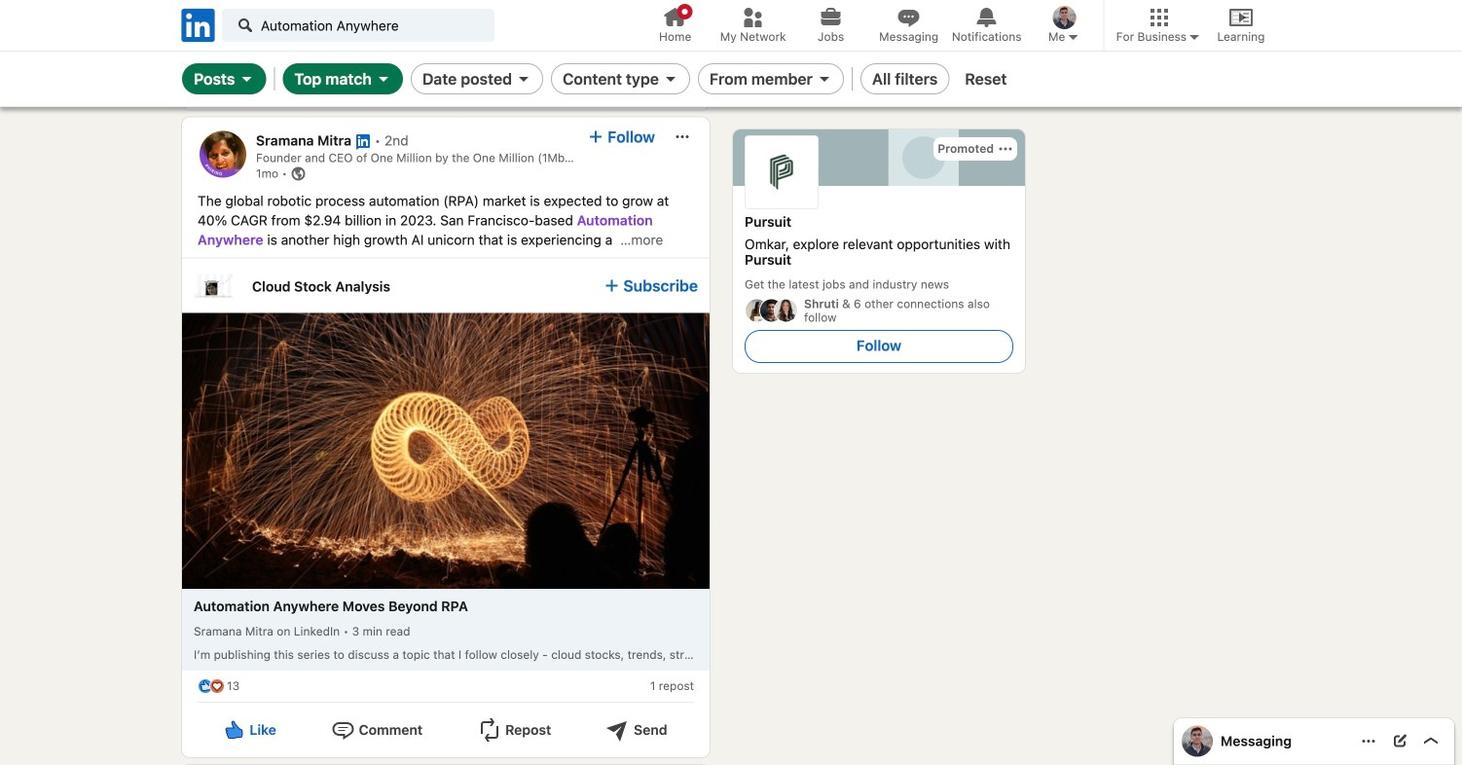 Task type: describe. For each thing, give the bounding box(es) containing it.
omkar savant image
[[1053, 6, 1077, 29]]

insightful image
[[209, 31, 225, 46]]

small image
[[1066, 29, 1081, 45]]

1 like image from the top
[[222, 71, 246, 94]]

cloud stock analysis, graphic. image
[[194, 266, 233, 305]]

date posted filter. clicking this button displays all date posted filter options. image
[[516, 71, 532, 87]]

for business image
[[1187, 29, 1203, 45]]

linkedin image
[[178, 5, 218, 45]]

open article: automation anywhere moves beyond rpa by sramana mitra • 3 min read image
[[182, 313, 710, 589]]

linkedin image
[[178, 5, 218, 45]]

filter by: posts image
[[239, 71, 255, 87]]

open control menu for post by sramana mitra image
[[675, 129, 690, 145]]



Task type: locate. For each thing, give the bounding box(es) containing it.
open messenger dropdown menu image
[[1361, 734, 1377, 749]]

omkar savant image
[[1182, 726, 1213, 757]]

like image down insightful 'icon'
[[222, 71, 246, 94]]

0 vertical spatial like image
[[222, 71, 246, 94]]

sort by filter. top match filter is currently applied. clicking this button displays all sort by filter options. image
[[376, 71, 391, 87]]

Search text field
[[222, 9, 495, 42]]

content type filter. clicking this button displays all content type filter options. image
[[663, 71, 679, 87]]

like image for insightful 'icon'
[[198, 31, 213, 46]]

2 like image from the top
[[198, 679, 213, 694]]

1 vertical spatial like image
[[198, 679, 213, 694]]

like image
[[222, 71, 246, 94], [222, 718, 246, 742]]

like image for love 'icon'
[[198, 679, 213, 694]]

sramana mitra, graphic. image
[[200, 131, 246, 178]]

like image down love 'icon'
[[222, 718, 246, 742]]

1 vertical spatial like image
[[222, 718, 246, 742]]

2 like image from the top
[[222, 718, 246, 742]]

from member filter. clicking this button displays all from member filter options. image
[[817, 71, 832, 87]]

1 like image from the top
[[198, 31, 213, 46]]

like image
[[198, 31, 213, 46], [198, 679, 213, 694]]

0 vertical spatial like image
[[198, 31, 213, 46]]

love image
[[209, 679, 225, 694]]



Task type: vqa. For each thing, say whether or not it's contained in the screenshot.
Open article: Automation Anywhere Moves Beyond RPA by Sramana Mitra • 3 min read IMAGE
yes



